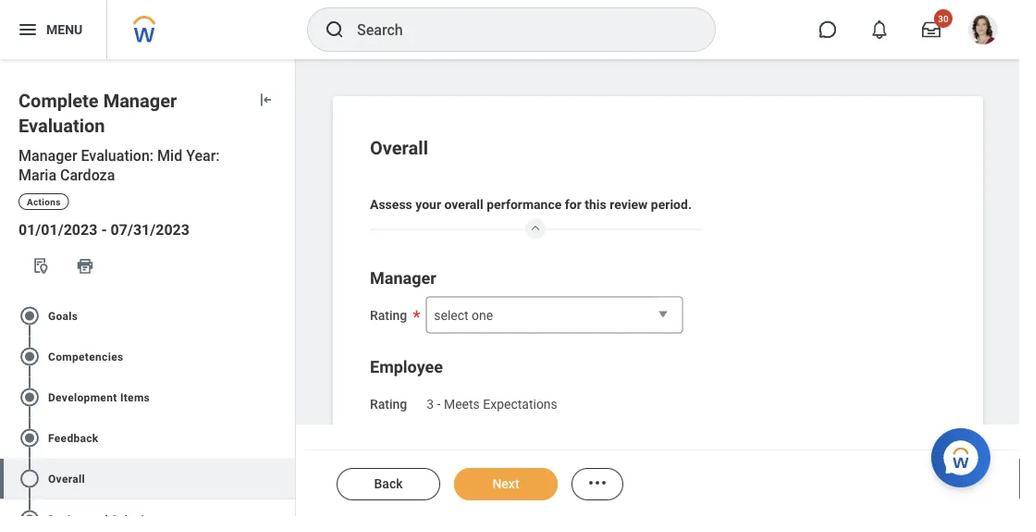 Task type: describe. For each thing, give the bounding box(es) containing it.
3 radio custom image from the top
[[19, 508, 41, 517]]

one
[[472, 308, 493, 323]]

actions button
[[19, 194, 69, 210]]

error image for development items
[[277, 386, 295, 408]]

list containing goals
[[0, 288, 295, 517]]

radio custom image for feedback
[[19, 427, 41, 449]]

07/31/2023
[[111, 221, 190, 239]]

rating for manager
[[370, 308, 407, 323]]

4 error image from the top
[[277, 508, 295, 517]]

assess
[[370, 197, 412, 212]]

maria
[[19, 167, 56, 184]]

search image
[[324, 19, 346, 41]]

employee
[[370, 357, 443, 377]]

back
[[374, 476, 403, 492]]

manager for manager
[[370, 268, 436, 288]]

menu
[[46, 22, 83, 37]]

this
[[585, 197, 607, 212]]

error image for competencies
[[277, 345, 295, 368]]

workday assistant region
[[932, 421, 998, 488]]

radio custom image for overall
[[19, 468, 41, 490]]

next
[[493, 476, 520, 492]]

radio custom image for development items
[[19, 386, 41, 408]]

evaluation
[[19, 115, 105, 137]]

competencies link
[[0, 336, 295, 377]]

next button
[[454, 468, 558, 501]]

assess your overall performance for this review period.
[[370, 197, 702, 212]]

period.
[[651, 197, 692, 212]]

performance
[[487, 197, 562, 212]]

01/01/2023
[[19, 221, 98, 239]]

complete
[[19, 90, 99, 112]]

development items
[[48, 391, 150, 404]]

your
[[416, 197, 441, 212]]

radio custom image for goals
[[19, 305, 41, 327]]

overall inside list
[[48, 472, 85, 485]]

development items link
[[0, 377, 295, 418]]

Search Workday  search field
[[357, 9, 677, 50]]

profile logan mcneil image
[[969, 15, 998, 48]]

review
[[610, 197, 648, 212]]

30 button
[[911, 9, 953, 50]]

goals
[[48, 309, 78, 322]]

justify image
[[17, 19, 39, 41]]

complete manager evaluation
[[19, 90, 177, 137]]

01/01/2023 - 07/31/2023
[[19, 221, 190, 239]]



Task type: locate. For each thing, give the bounding box(es) containing it.
0 horizontal spatial overall
[[48, 472, 85, 485]]

manager up "select"
[[370, 268, 436, 288]]

1 radio custom image from the top
[[19, 305, 41, 327]]

manager evaluation: mid year: maria cardoza
[[19, 147, 220, 184]]

1 vertical spatial rating
[[370, 397, 407, 412]]

transformation import image
[[256, 91, 275, 109]]

2 vertical spatial manager
[[370, 268, 436, 288]]

2 rating from the top
[[370, 397, 407, 412]]

0 vertical spatial radio custom image
[[19, 345, 41, 368]]

select
[[434, 308, 469, 323]]

2 error image from the top
[[277, 345, 295, 368]]

1 horizontal spatial manager
[[103, 90, 177, 112]]

rating for employee
[[370, 397, 407, 412]]

0 vertical spatial error image
[[277, 427, 295, 449]]

overall
[[445, 197, 484, 212]]

overall up assess
[[370, 137, 428, 159]]

3 radio custom image from the top
[[19, 427, 41, 449]]

manager for manager evaluation: mid year: maria cardoza
[[19, 147, 77, 164]]

radio custom image
[[19, 345, 41, 368], [19, 386, 41, 408], [19, 427, 41, 449]]

2 error image from the top
[[277, 468, 295, 490]]

rating down employee
[[370, 397, 407, 412]]

menu button
[[0, 0, 107, 59]]

radio custom image left development
[[19, 386, 41, 408]]

feedback link
[[0, 418, 295, 458]]

1 vertical spatial radio custom image
[[19, 468, 41, 490]]

0 vertical spatial radio custom image
[[19, 305, 41, 327]]

1 vertical spatial manager
[[19, 147, 77, 164]]

3 error image from the top
[[277, 386, 295, 408]]

error image inside competencies link
[[277, 345, 295, 368]]

1 error image from the top
[[277, 305, 295, 327]]

select one
[[434, 308, 493, 323]]

error image for goals
[[277, 305, 295, 327]]

error image inside development items link
[[277, 386, 295, 408]]

0 vertical spatial rating
[[370, 308, 407, 323]]

error image inside feedback link
[[277, 427, 295, 449]]

notifications large image
[[871, 20, 889, 39]]

0 vertical spatial manager
[[103, 90, 177, 112]]

1 vertical spatial overall
[[48, 472, 85, 485]]

action bar region
[[303, 450, 1021, 517]]

2 horizontal spatial manager
[[370, 268, 436, 288]]

error image inside overall link
[[277, 468, 295, 490]]

development
[[48, 391, 117, 404]]

evaluation:
[[81, 147, 154, 164]]

overall
[[370, 137, 428, 159], [48, 472, 85, 485]]

overall link
[[0, 458, 295, 499]]

radio custom image left the feedback
[[19, 427, 41, 449]]

radio custom image inside feedback link
[[19, 427, 41, 449]]

manager inside complete manager evaluation
[[103, 90, 177, 112]]

list
[[0, 288, 295, 517]]

radio custom image for competencies
[[19, 345, 41, 368]]

for
[[565, 197, 582, 212]]

30
[[938, 13, 949, 24]]

error image for feedback
[[277, 427, 295, 449]]

inbox large image
[[922, 20, 941, 39]]

feedback
[[48, 431, 99, 444]]

1 error image from the top
[[277, 427, 295, 449]]

2 radio custom image from the top
[[19, 468, 41, 490]]

manager up maria
[[19, 147, 77, 164]]

cardoza
[[60, 167, 115, 184]]

business intelligence image
[[31, 257, 50, 275]]

1 horizontal spatial overall
[[370, 137, 428, 159]]

goals link
[[0, 295, 295, 336]]

rating up employee
[[370, 308, 407, 323]]

overall down the feedback
[[48, 472, 85, 485]]

mid
[[157, 147, 182, 164]]

radio custom image
[[19, 305, 41, 327], [19, 468, 41, 490], [19, 508, 41, 517]]

manager up evaluation:
[[103, 90, 177, 112]]

error image
[[277, 427, 295, 449], [277, 468, 295, 490]]

error image
[[277, 305, 295, 327], [277, 345, 295, 368], [277, 386, 295, 408], [277, 508, 295, 517]]

radio custom image inside the goals link
[[19, 305, 41, 327]]

year:
[[186, 147, 220, 164]]

1 radio custom image from the top
[[19, 345, 41, 368]]

manager inside manager evaluation: mid year: maria cardoza
[[19, 147, 77, 164]]

-
[[101, 221, 107, 239]]

0 vertical spatial overall
[[370, 137, 428, 159]]

competencies
[[48, 350, 123, 363]]

related actions image
[[587, 472, 609, 494]]

rating
[[370, 308, 407, 323], [370, 397, 407, 412]]

actions
[[27, 196, 61, 207]]

select one button
[[426, 297, 683, 335]]

print image
[[76, 257, 94, 275]]

2 radio custom image from the top
[[19, 386, 41, 408]]

items
[[120, 391, 150, 404]]

1 rating from the top
[[370, 308, 407, 323]]

error image inside the goals link
[[277, 305, 295, 327]]

radio custom image left competencies
[[19, 345, 41, 368]]

chevron up image
[[525, 219, 547, 234]]

2 vertical spatial radio custom image
[[19, 427, 41, 449]]

0 horizontal spatial manager
[[19, 147, 77, 164]]

1 vertical spatial radio custom image
[[19, 386, 41, 408]]

manager
[[103, 90, 177, 112], [19, 147, 77, 164], [370, 268, 436, 288]]

1 vertical spatial error image
[[277, 468, 295, 490]]

2 vertical spatial radio custom image
[[19, 508, 41, 517]]

back button
[[337, 468, 440, 501]]

error image for overall
[[277, 468, 295, 490]]



Task type: vqa. For each thing, say whether or not it's contained in the screenshot.
Important Dates element
no



